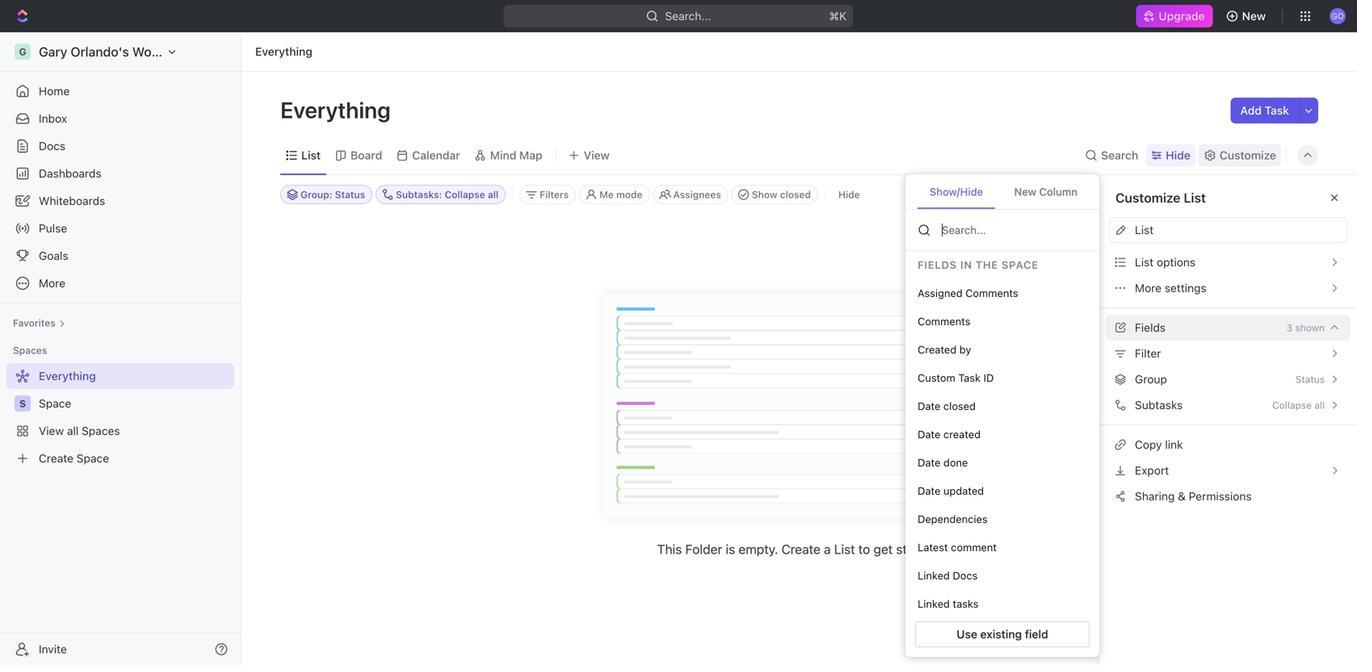 Task type: locate. For each thing, give the bounding box(es) containing it.
create down view all spaces
[[39, 452, 73, 465]]

existing
[[980, 628, 1022, 641]]

0 vertical spatial hide
[[1166, 149, 1190, 162]]

mind map
[[490, 149, 542, 162]]

0 horizontal spatial more
[[39, 277, 65, 290]]

more down list options
[[1135, 281, 1162, 295]]

all for view all spaces
[[67, 424, 79, 438]]

linked docs
[[918, 570, 978, 582]]

me mode button
[[579, 185, 650, 204]]

show closed
[[752, 189, 811, 200]]

new
[[1242, 9, 1266, 23], [1014, 186, 1036, 198]]

favorites
[[13, 317, 56, 329]]

1 vertical spatial docs
[[953, 570, 978, 582]]

options
[[1157, 256, 1196, 269]]

2 vertical spatial all
[[67, 424, 79, 438]]

created
[[918, 344, 957, 356]]

go button
[[1325, 3, 1351, 29]]

export button
[[1109, 458, 1347, 484]]

view inside button
[[584, 149, 610, 162]]

0 vertical spatial closed
[[780, 189, 811, 200]]

1 vertical spatial hide
[[838, 189, 860, 200]]

export
[[1135, 464, 1169, 477]]

0 horizontal spatial customize
[[1116, 190, 1181, 206]]

hide up customize list
[[1166, 149, 1190, 162]]

show closed button
[[732, 185, 818, 204]]

space down view all spaces
[[77, 452, 109, 465]]

0 vertical spatial task
[[1265, 104, 1289, 117]]

collapse right subtasks: on the top left of page
[[445, 189, 485, 200]]

customize inside 'button'
[[1220, 149, 1276, 162]]

go
[[1331, 11, 1344, 20]]

spaces down favorites
[[13, 345, 47, 356]]

everything for right everything link
[[255, 45, 312, 58]]

new inside button
[[1242, 9, 1266, 23]]

1 horizontal spatial hide
[[1166, 149, 1190, 162]]

everything link
[[251, 42, 316, 61], [6, 363, 231, 389]]

hide inside dropdown button
[[1166, 149, 1190, 162]]

everything
[[255, 45, 312, 58], [280, 97, 395, 123], [39, 370, 96, 383]]

spaces up create space link
[[82, 424, 120, 438]]

use existing field button
[[915, 622, 1090, 648]]

assignees button
[[653, 185, 728, 204]]

new column
[[1014, 186, 1078, 198]]

customize for customize list
[[1116, 190, 1181, 206]]

home link
[[6, 78, 234, 104]]

date up the date done
[[918, 429, 941, 441]]

0 horizontal spatial docs
[[39, 139, 65, 153]]

mode
[[616, 189, 643, 200]]

1 horizontal spatial customize
[[1220, 149, 1276, 162]]

customize up 'search tasks...' text field
[[1220, 149, 1276, 162]]

more for more
[[39, 277, 65, 290]]

task inside button
[[1265, 104, 1289, 117]]

1 vertical spatial all
[[1314, 400, 1325, 411]]

add
[[1240, 104, 1262, 117]]

view up the create space
[[39, 424, 64, 438]]

customize
[[1220, 149, 1276, 162], [1116, 190, 1181, 206]]

1 horizontal spatial docs
[[953, 570, 978, 582]]

list left options
[[1135, 256, 1154, 269]]

date down the date done
[[918, 485, 941, 497]]

all inside tree
[[67, 424, 79, 438]]

tab list
[[905, 174, 1099, 210]]

this
[[657, 542, 682, 557]]

1 vertical spatial closed
[[943, 400, 976, 413]]

0 vertical spatial space
[[39, 397, 71, 410]]

tree
[[6, 363, 234, 472]]

linked down latest
[[918, 570, 950, 582]]

comments up created by
[[918, 316, 970, 328]]

new for new column
[[1014, 186, 1036, 198]]

to
[[858, 542, 870, 557]]

closed up "created" at the bottom of the page
[[943, 400, 976, 413]]

home
[[39, 84, 70, 98]]

list down customize list
[[1135, 223, 1154, 237]]

more down goals
[[39, 277, 65, 290]]

task right add
[[1265, 104, 1289, 117]]

1 horizontal spatial more
[[1135, 281, 1162, 295]]

closed
[[780, 189, 811, 200], [943, 400, 976, 413]]

custom task id
[[918, 372, 994, 384]]

create left a
[[781, 542, 820, 557]]

collapse up copy link "button" in the right bottom of the page
[[1272, 400, 1312, 411]]

filter button
[[1099, 341, 1357, 367]]

0 vertical spatial all
[[488, 189, 498, 200]]

empty.
[[739, 542, 778, 557]]

filters
[[540, 189, 569, 200]]

all down mind
[[488, 189, 498, 200]]

date for date created
[[918, 429, 941, 441]]

1 horizontal spatial new
[[1242, 9, 1266, 23]]

0 horizontal spatial task
[[958, 372, 981, 384]]

1 horizontal spatial status
[[1295, 374, 1325, 385]]

docs down inbox in the top of the page
[[39, 139, 65, 153]]

task left id
[[958, 372, 981, 384]]

0 vertical spatial new
[[1242, 9, 1266, 23]]

1 vertical spatial linked
[[918, 598, 950, 610]]

1 vertical spatial space
[[77, 452, 109, 465]]

status right group:
[[335, 189, 365, 200]]

date closed
[[918, 400, 976, 413]]

1 vertical spatial view
[[39, 424, 64, 438]]

closed inside dropdown button
[[780, 189, 811, 200]]

0 vertical spatial view
[[584, 149, 610, 162]]

2 date from the top
[[918, 429, 941, 441]]

1 vertical spatial everything
[[280, 97, 395, 123]]

1 vertical spatial spaces
[[82, 424, 120, 438]]

tree containing everything
[[6, 363, 234, 472]]

1 vertical spatial everything link
[[6, 363, 231, 389]]

0 horizontal spatial everything link
[[6, 363, 231, 389]]

1 vertical spatial collapse
[[1272, 400, 1312, 411]]

new left column
[[1014, 186, 1036, 198]]

date updated
[[918, 485, 984, 497]]

1 horizontal spatial view
[[584, 149, 610, 162]]

space right space, , element
[[39, 397, 71, 410]]

spaces inside tree
[[82, 424, 120, 438]]

all
[[488, 189, 498, 200], [1314, 400, 1325, 411], [67, 424, 79, 438]]

list inside list options button
[[1135, 256, 1154, 269]]

1 horizontal spatial everything link
[[251, 42, 316, 61]]

1 horizontal spatial closed
[[943, 400, 976, 413]]

2 linked from the top
[[918, 598, 950, 610]]

task
[[1265, 104, 1289, 117], [958, 372, 981, 384]]

use existing field
[[957, 628, 1048, 641]]

3 date from the top
[[918, 457, 941, 469]]

gary orlando's workspace
[[39, 44, 199, 59]]

0 horizontal spatial closed
[[780, 189, 811, 200]]

copy link
[[1135, 438, 1183, 451]]

0 horizontal spatial spaces
[[13, 345, 47, 356]]

view inside tree
[[39, 424, 64, 438]]

linked for linked docs
[[918, 570, 950, 582]]

1 vertical spatial new
[[1014, 186, 1036, 198]]

tab list containing show/hide
[[905, 174, 1099, 210]]

docs up tasks
[[953, 570, 978, 582]]

&
[[1178, 490, 1186, 503]]

goals
[[39, 249, 68, 263]]

created
[[943, 429, 981, 441]]

3
[[1286, 322, 1293, 334]]

id
[[984, 372, 994, 384]]

dashboards
[[39, 167, 101, 180]]

date left "done" in the right bottom of the page
[[918, 457, 941, 469]]

1 horizontal spatial all
[[488, 189, 498, 200]]

inbox
[[39, 112, 67, 125]]

0 vertical spatial create
[[39, 452, 73, 465]]

new inside button
[[1014, 186, 1036, 198]]

2 horizontal spatial all
[[1314, 400, 1325, 411]]

list right a
[[834, 542, 855, 557]]

customize list
[[1116, 190, 1206, 206]]

0 vertical spatial status
[[335, 189, 365, 200]]

status
[[335, 189, 365, 200], [1295, 374, 1325, 385]]

0 vertical spatial docs
[[39, 139, 65, 153]]

0 vertical spatial everything link
[[251, 42, 316, 61]]

everything for the bottommost everything link
[[39, 370, 96, 383]]

closed right show
[[780, 189, 811, 200]]

1 vertical spatial status
[[1295, 374, 1325, 385]]

dependencies
[[918, 513, 988, 526]]

all up the create space
[[67, 424, 79, 438]]

0 vertical spatial linked
[[918, 570, 950, 582]]

spaces
[[13, 345, 47, 356], [82, 424, 120, 438]]

2 vertical spatial everything
[[39, 370, 96, 383]]

1 horizontal spatial spaces
[[82, 424, 120, 438]]

0 vertical spatial everything
[[255, 45, 312, 58]]

linked down linked docs
[[918, 598, 950, 610]]

comments right assigned
[[965, 287, 1018, 299]]

0 horizontal spatial space
[[39, 397, 71, 410]]

0 horizontal spatial create
[[39, 452, 73, 465]]

customize down hide dropdown button
[[1116, 190, 1181, 206]]

hide right show closed
[[838, 189, 860, 200]]

more inside more settings button
[[1135, 281, 1162, 295]]

Search tasks... text field
[[1156, 183, 1317, 207]]

view up me on the top left
[[584, 149, 610, 162]]

assignees
[[673, 189, 721, 200]]

docs inside docs "link"
[[39, 139, 65, 153]]

0 horizontal spatial status
[[335, 189, 365, 200]]

status up collapse all
[[1295, 374, 1325, 385]]

linked for linked tasks
[[918, 598, 950, 610]]

1 date from the top
[[918, 400, 941, 413]]

1 vertical spatial comments
[[918, 316, 970, 328]]

hide button
[[832, 185, 866, 204]]

0 horizontal spatial all
[[67, 424, 79, 438]]

hide inside button
[[838, 189, 860, 200]]

goals link
[[6, 243, 234, 269]]

1 vertical spatial task
[[958, 372, 981, 384]]

1 linked from the top
[[918, 570, 950, 582]]

more settings
[[1135, 281, 1206, 295]]

shown
[[1295, 322, 1325, 334]]

new button
[[1219, 3, 1275, 29]]

0 horizontal spatial collapse
[[445, 189, 485, 200]]

use
[[957, 628, 977, 641]]

date done
[[918, 457, 968, 469]]

mind map link
[[487, 144, 542, 167]]

comments
[[965, 287, 1018, 299], [918, 316, 970, 328]]

date down custom
[[918, 400, 941, 413]]

list down hide dropdown button
[[1184, 190, 1206, 206]]

all down shown
[[1314, 400, 1325, 411]]

1 vertical spatial customize
[[1116, 190, 1181, 206]]

upgrade link
[[1136, 5, 1213, 27]]

filter button
[[1109, 341, 1347, 367]]

1 horizontal spatial task
[[1265, 104, 1289, 117]]

date for date done
[[918, 457, 941, 469]]

0 horizontal spatial view
[[39, 424, 64, 438]]

1 horizontal spatial create
[[781, 542, 820, 557]]

more inside more dropdown button
[[39, 277, 65, 290]]

everything inside tree
[[39, 370, 96, 383]]

0 vertical spatial comments
[[965, 287, 1018, 299]]

new right upgrade
[[1242, 9, 1266, 23]]

new for new
[[1242, 9, 1266, 23]]

0 horizontal spatial hide
[[838, 189, 860, 200]]

list up group:
[[301, 149, 321, 162]]

view for view all spaces
[[39, 424, 64, 438]]

space link
[[39, 391, 231, 417]]

0 vertical spatial customize
[[1220, 149, 1276, 162]]

0 horizontal spatial new
[[1014, 186, 1036, 198]]

favorites button
[[6, 313, 72, 333]]

4 date from the top
[[918, 485, 941, 497]]



Task type: vqa. For each thing, say whether or not it's contained in the screenshot.
list link at the left
yes



Task type: describe. For each thing, give the bounding box(es) containing it.
create space link
[[6, 446, 231, 472]]

1 horizontal spatial space
[[77, 452, 109, 465]]

dashboards link
[[6, 161, 234, 187]]

whiteboards link
[[6, 188, 234, 214]]

is
[[726, 542, 735, 557]]

1 vertical spatial create
[[781, 542, 820, 557]]

3 shown
[[1286, 322, 1325, 334]]

create space
[[39, 452, 109, 465]]

gary orlando's workspace, , element
[[15, 44, 31, 60]]

list options button
[[1109, 250, 1347, 275]]

task for custom
[[958, 372, 981, 384]]

view all spaces link
[[6, 418, 231, 444]]

map
[[519, 149, 542, 162]]

custom
[[918, 372, 955, 384]]

all for collapse all
[[1314, 400, 1325, 411]]

view all spaces
[[39, 424, 120, 438]]

column
[[1039, 186, 1078, 198]]

more settings button
[[1109, 275, 1347, 301]]

created by
[[918, 344, 971, 356]]

view button
[[563, 137, 615, 174]]

closed for show closed
[[780, 189, 811, 200]]

orlando's
[[71, 44, 129, 59]]

link
[[1165, 438, 1183, 451]]

workspace
[[132, 44, 199, 59]]

new column button
[[1005, 176, 1087, 209]]

list inside list link
[[301, 149, 321, 162]]

add task button
[[1231, 98, 1299, 124]]

latest comment
[[918, 542, 997, 554]]

folder
[[685, 542, 722, 557]]

linked tasks
[[918, 598, 979, 610]]

group:
[[300, 189, 332, 200]]

pulse
[[39, 222, 67, 235]]

show/hide
[[930, 186, 983, 198]]

subtasks: collapse all
[[396, 189, 498, 200]]

hide button
[[1146, 144, 1195, 167]]

subtasks:
[[396, 189, 442, 200]]

a
[[824, 542, 831, 557]]

settings
[[1165, 281, 1206, 295]]

inbox link
[[6, 106, 234, 132]]

0 vertical spatial spaces
[[13, 345, 47, 356]]

sharing
[[1135, 490, 1175, 503]]

search button
[[1080, 144, 1143, 167]]

gary
[[39, 44, 67, 59]]

this folder is empty. create a list to get started.
[[657, 542, 941, 557]]

calendar
[[412, 149, 460, 162]]

date created
[[918, 429, 981, 441]]

space, , element
[[15, 396, 31, 412]]

updated
[[943, 485, 984, 497]]

comment
[[951, 542, 997, 554]]

closed for date closed
[[943, 400, 976, 413]]

create inside tree
[[39, 452, 73, 465]]

group: status
[[300, 189, 365, 200]]

pulse link
[[6, 216, 234, 242]]

upgrade
[[1159, 9, 1205, 23]]

fields
[[1135, 321, 1166, 334]]

date for date updated
[[918, 485, 941, 497]]

sharing & permissions
[[1135, 490, 1252, 503]]

show
[[752, 189, 777, 200]]

invite
[[39, 643, 67, 656]]

0 vertical spatial collapse
[[445, 189, 485, 200]]

sidebar navigation
[[0, 32, 245, 666]]

copy link button
[[1109, 432, 1347, 458]]

customize for customize
[[1220, 149, 1276, 162]]

add task
[[1240, 104, 1289, 117]]

done
[[943, 457, 968, 469]]

sharing & permissions button
[[1109, 484, 1347, 510]]

started.
[[896, 542, 941, 557]]

task for add
[[1265, 104, 1289, 117]]

docs link
[[6, 133, 234, 159]]

mind
[[490, 149, 516, 162]]

latest
[[918, 542, 948, 554]]

board link
[[347, 144, 382, 167]]

s
[[19, 398, 26, 410]]

more button
[[6, 271, 234, 296]]

date for date closed
[[918, 400, 941, 413]]

subtasks
[[1135, 399, 1183, 412]]

view for view
[[584, 149, 610, 162]]

search...
[[665, 9, 711, 23]]

tree inside the sidebar navigation
[[6, 363, 234, 472]]

assigned comments
[[918, 287, 1018, 299]]

copy
[[1135, 438, 1162, 451]]

board
[[351, 149, 382, 162]]

whiteboards
[[39, 194, 105, 208]]

collapse all
[[1272, 400, 1325, 411]]

more for more settings
[[1135, 281, 1162, 295]]

filters button
[[519, 185, 576, 204]]

⌘k
[[829, 9, 847, 23]]

g
[[19, 46, 26, 57]]

export button
[[1109, 458, 1347, 484]]

Search field
[[940, 223, 1086, 237]]

1 horizontal spatial collapse
[[1272, 400, 1312, 411]]



